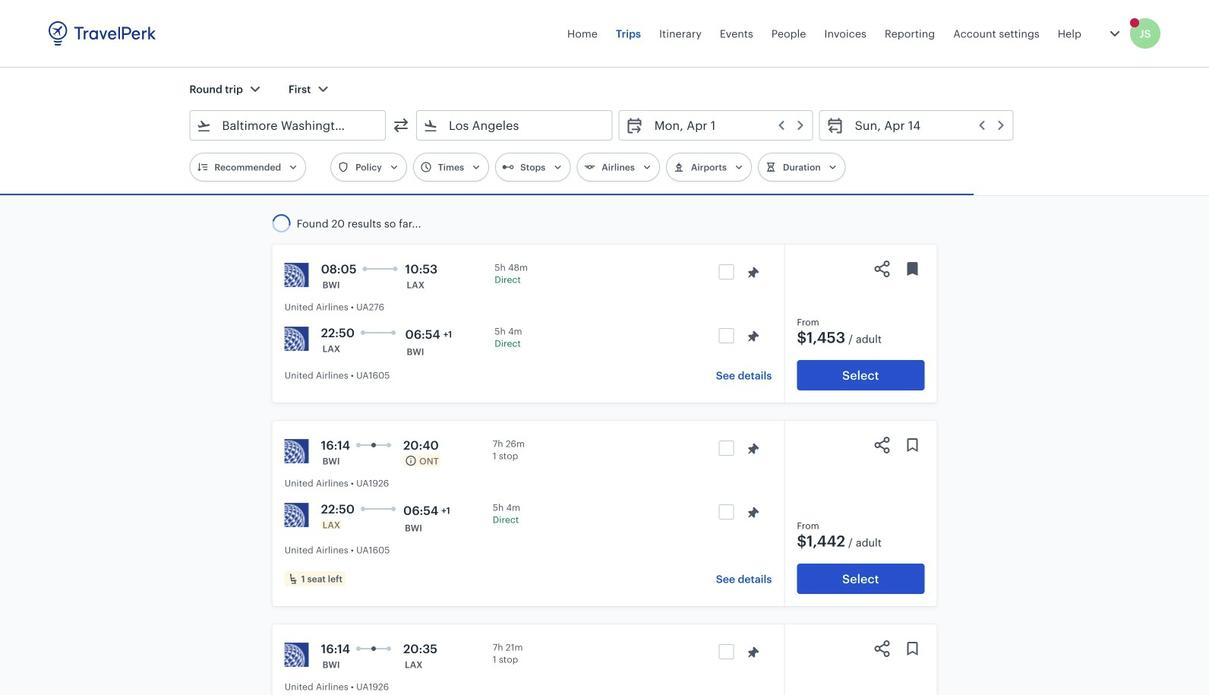 Task type: locate. For each thing, give the bounding box(es) containing it.
1 vertical spatial united airlines image
[[285, 503, 309, 527]]

From search field
[[211, 113, 365, 138]]

1 vertical spatial united airlines image
[[285, 327, 309, 351]]

To search field
[[438, 113, 592, 138]]

0 vertical spatial united airlines image
[[285, 263, 309, 287]]

united airlines image
[[285, 263, 309, 287], [285, 327, 309, 351]]

0 vertical spatial united airlines image
[[285, 439, 309, 464]]

3 united airlines image from the top
[[285, 643, 309, 667]]

united airlines image
[[285, 439, 309, 464], [285, 503, 309, 527], [285, 643, 309, 667]]

2 vertical spatial united airlines image
[[285, 643, 309, 667]]

1 united airlines image from the top
[[285, 439, 309, 464]]

Depart field
[[644, 113, 807, 138]]



Task type: vqa. For each thing, say whether or not it's contained in the screenshot.
Depart 'text box'
no



Task type: describe. For each thing, give the bounding box(es) containing it.
2 united airlines image from the top
[[285, 503, 309, 527]]

1 united airlines image from the top
[[285, 263, 309, 287]]

Return field
[[845, 113, 1007, 138]]

2 united airlines image from the top
[[285, 327, 309, 351]]



